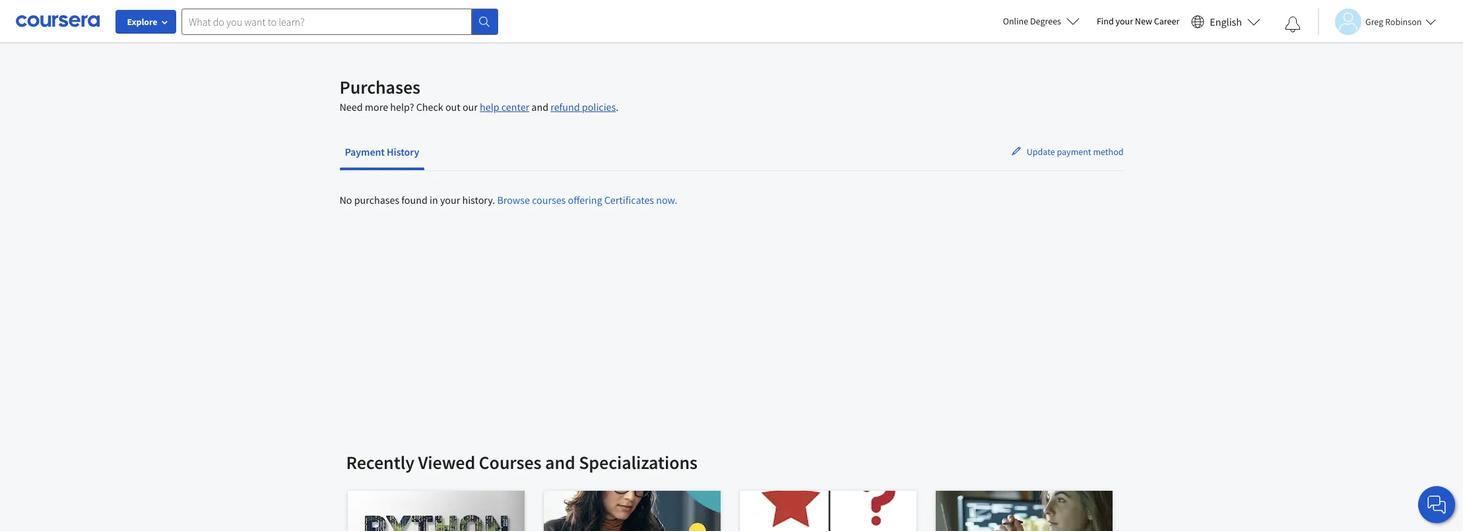 Task type: vqa. For each thing, say whether or not it's contained in the screenshot.
Recently Viewed Courses and Specializations
yes



Task type: describe. For each thing, give the bounding box(es) containing it.
online degrees button
[[993, 7, 1091, 36]]

What do you want to learn? text field
[[182, 8, 472, 35]]

degrees
[[1031, 15, 1062, 27]]

robinson
[[1386, 16, 1423, 27]]

.
[[616, 100, 619, 114]]

greg robinson button
[[1319, 8, 1437, 35]]

courses
[[479, 451, 542, 475]]

update payment method link
[[1011, 146, 1124, 159]]

purchases
[[354, 193, 400, 207]]

help center link
[[480, 100, 530, 114]]

recently
[[346, 451, 415, 475]]

find your new career link
[[1091, 13, 1187, 30]]

0 horizontal spatial your
[[440, 193, 460, 207]]

help?
[[390, 100, 414, 114]]

greg robinson
[[1366, 16, 1423, 27]]

english button
[[1187, 0, 1267, 43]]

show notifications image
[[1286, 17, 1302, 32]]

found
[[402, 193, 428, 207]]

viewed
[[418, 451, 476, 475]]

explore button
[[116, 10, 176, 34]]

online
[[1003, 15, 1029, 27]]

and inside purchases need more help? check out our help center and refund policies .
[[532, 100, 549, 114]]

need
[[340, 100, 363, 114]]

specializations
[[579, 451, 698, 475]]

purchases
[[340, 75, 421, 99]]

payment history button
[[340, 136, 425, 168]]

more
[[365, 100, 388, 114]]

refund
[[551, 100, 580, 114]]

payment history
[[345, 145, 419, 158]]

our
[[463, 100, 478, 114]]

payment
[[1058, 146, 1092, 158]]



Task type: locate. For each thing, give the bounding box(es) containing it.
career
[[1155, 15, 1180, 27]]

offering
[[568, 193, 603, 207]]

history
[[387, 145, 419, 158]]

1 vertical spatial your
[[440, 193, 460, 207]]

chat with us image
[[1427, 495, 1448, 516]]

recently viewed courses and specializations carousel element
[[340, 411, 1124, 532]]

update
[[1027, 146, 1056, 158]]

center
[[502, 100, 530, 114]]

1 vertical spatial and
[[545, 451, 576, 475]]

and
[[532, 100, 549, 114], [545, 451, 576, 475]]

coursera image
[[16, 11, 100, 32]]

no purchases found in your history. browse courses offering certificates now.
[[340, 193, 678, 207]]

new
[[1136, 15, 1153, 27]]

out
[[446, 100, 461, 114]]

1 horizontal spatial your
[[1116, 15, 1134, 27]]

help
[[480, 100, 500, 114]]

courses
[[532, 193, 566, 207]]

0 vertical spatial your
[[1116, 15, 1134, 27]]

refund policies link
[[551, 100, 616, 114]]

explore
[[127, 16, 158, 28]]

find
[[1097, 15, 1114, 27]]

method
[[1094, 146, 1124, 158]]

payment
[[345, 145, 385, 158]]

your right the find
[[1116, 15, 1134, 27]]

in
[[430, 193, 438, 207]]

find your new career
[[1097, 15, 1180, 27]]

policies
[[582, 100, 616, 114]]

online degrees
[[1003, 15, 1062, 27]]

your right in
[[440, 193, 460, 207]]

certificates
[[605, 193, 654, 207]]

and right center
[[532, 100, 549, 114]]

no
[[340, 193, 352, 207]]

browse
[[497, 193, 530, 207]]

check
[[416, 100, 444, 114]]

now.
[[657, 193, 678, 207]]

update payment method
[[1027, 146, 1124, 158]]

history.
[[463, 193, 495, 207]]

and right courses
[[545, 451, 576, 475]]

greg
[[1366, 16, 1384, 27]]

purchases need more help? check out our help center and refund policies .
[[340, 75, 619, 114]]

your
[[1116, 15, 1134, 27], [440, 193, 460, 207]]

recently viewed courses and specializations
[[346, 451, 698, 475]]

None search field
[[182, 8, 499, 35]]

0 vertical spatial and
[[532, 100, 549, 114]]

browse courses offering certificates now. link
[[497, 193, 678, 207]]

english
[[1211, 15, 1243, 28]]



